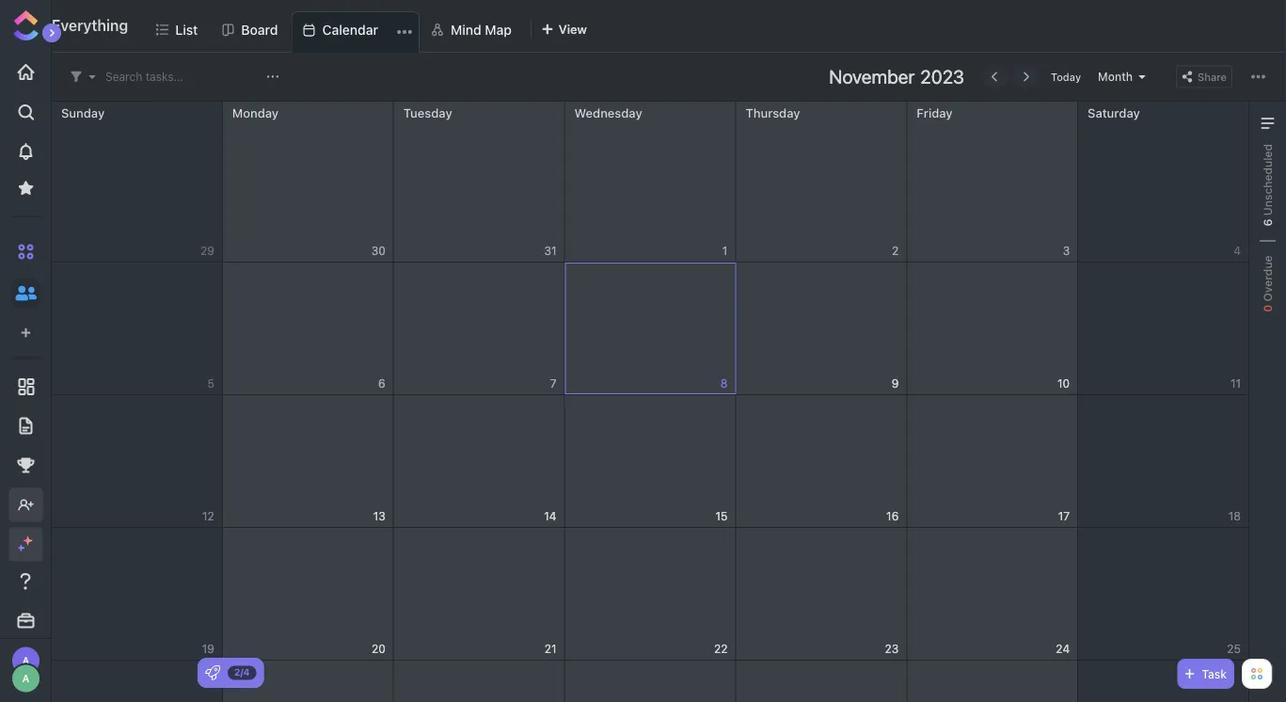 Task type: locate. For each thing, give the bounding box(es) containing it.
1 vertical spatial a
[[22, 673, 30, 685]]

1 vertical spatial 6
[[378, 377, 386, 390]]

sparkle svg 2 image
[[17, 544, 24, 551]]

thursday
[[746, 105, 801, 120]]

12
[[202, 510, 214, 523]]

14
[[544, 510, 557, 523]]

1 row from the top
[[52, 102, 1250, 263]]

17
[[1059, 510, 1070, 523]]

november
[[829, 65, 915, 88]]

row
[[52, 102, 1250, 263], [52, 263, 1250, 395], [52, 395, 1250, 528], [52, 528, 1250, 661], [52, 661, 1250, 702]]

month button
[[1095, 68, 1152, 85]]

2 a from the top
[[22, 673, 30, 685]]

0
[[1262, 305, 1275, 312]]

everything
[[52, 17, 128, 35]]

wednesday
[[575, 105, 643, 120]]

board link
[[241, 11, 286, 52]]

0 horizontal spatial 6
[[378, 377, 386, 390]]

5 row from the top
[[52, 661, 1250, 702]]

6
[[1262, 219, 1275, 226], [378, 377, 386, 390]]

november 2023
[[829, 65, 965, 88]]

11
[[1231, 377, 1241, 390]]

4 row from the top
[[52, 528, 1250, 661]]

0 vertical spatial a
[[23, 655, 29, 666]]

3 row from the top
[[52, 395, 1250, 528]]

calendar link
[[322, 12, 404, 52]]

1 horizontal spatial 6
[[1262, 219, 1275, 226]]

monday
[[232, 105, 279, 120]]

list
[[175, 22, 198, 37]]

a
[[23, 655, 29, 666], [22, 673, 30, 685]]

grid
[[51, 102, 1250, 702]]

31
[[544, 244, 557, 257]]

19
[[202, 642, 214, 656]]

onboarding checklist button image
[[205, 665, 220, 681]]

view button
[[533, 11, 596, 53]]

overdue
[[1262, 255, 1275, 305]]

8
[[721, 377, 728, 390]]

saturday
[[1088, 105, 1141, 120]]

sunday
[[61, 105, 105, 120]]

unscheduled
[[1262, 144, 1275, 219]]

24
[[1056, 642, 1070, 656]]

today button
[[1048, 68, 1085, 86]]

search tasks...
[[105, 70, 184, 83]]

row containing 29
[[52, 102, 1250, 263]]

row containing 5
[[52, 263, 1250, 395]]

2023
[[921, 65, 965, 88]]

0 vertical spatial 6
[[1262, 219, 1275, 226]]

1 a from the top
[[23, 655, 29, 666]]

7
[[550, 377, 557, 390]]

friday
[[917, 105, 953, 120]]

map
[[485, 22, 512, 37]]

mind map link
[[451, 11, 519, 52]]

2 row from the top
[[52, 263, 1250, 395]]



Task type: vqa. For each thing, say whether or not it's contained in the screenshot.


Task type: describe. For each thing, give the bounding box(es) containing it.
13
[[373, 510, 386, 523]]

16
[[887, 510, 899, 523]]

25
[[1228, 642, 1241, 656]]

3
[[1063, 244, 1070, 257]]

share button
[[1177, 65, 1233, 88]]

mind
[[451, 22, 482, 37]]

4
[[1234, 244, 1241, 257]]

9
[[892, 377, 899, 390]]

21
[[545, 642, 557, 656]]

2
[[892, 244, 899, 257]]

a a
[[22, 655, 30, 685]]

15
[[716, 510, 728, 523]]

list link
[[175, 11, 205, 52]]

board
[[241, 22, 278, 37]]

10
[[1058, 377, 1070, 390]]

grid containing sunday
[[51, 102, 1250, 702]]

2/4
[[234, 667, 250, 678]]

Search tasks... text field
[[105, 64, 262, 90]]

23
[[885, 642, 899, 656]]

today
[[1051, 71, 1082, 83]]

share
[[1198, 71, 1227, 83]]

sparkle svg 1 image
[[23, 536, 32, 545]]

tasks...
[[146, 70, 184, 83]]

month
[[1099, 70, 1133, 83]]

a inside a a
[[23, 655, 29, 666]]

calendar
[[322, 22, 378, 38]]

1
[[723, 244, 728, 257]]

30
[[371, 244, 386, 257]]

row containing 19
[[52, 528, 1250, 661]]

row containing 12
[[52, 395, 1250, 528]]

20
[[372, 642, 386, 656]]

task
[[1202, 667, 1227, 681]]

mind map
[[451, 22, 512, 37]]

5
[[207, 377, 214, 390]]

6 inside row
[[378, 377, 386, 390]]

tuesday
[[404, 105, 452, 120]]

29
[[200, 244, 214, 257]]

search
[[105, 70, 142, 83]]

view
[[559, 22, 587, 36]]

onboarding checklist button element
[[205, 665, 220, 681]]

user friends image
[[15, 284, 36, 301]]

18
[[1229, 510, 1241, 523]]

22
[[714, 642, 728, 656]]



